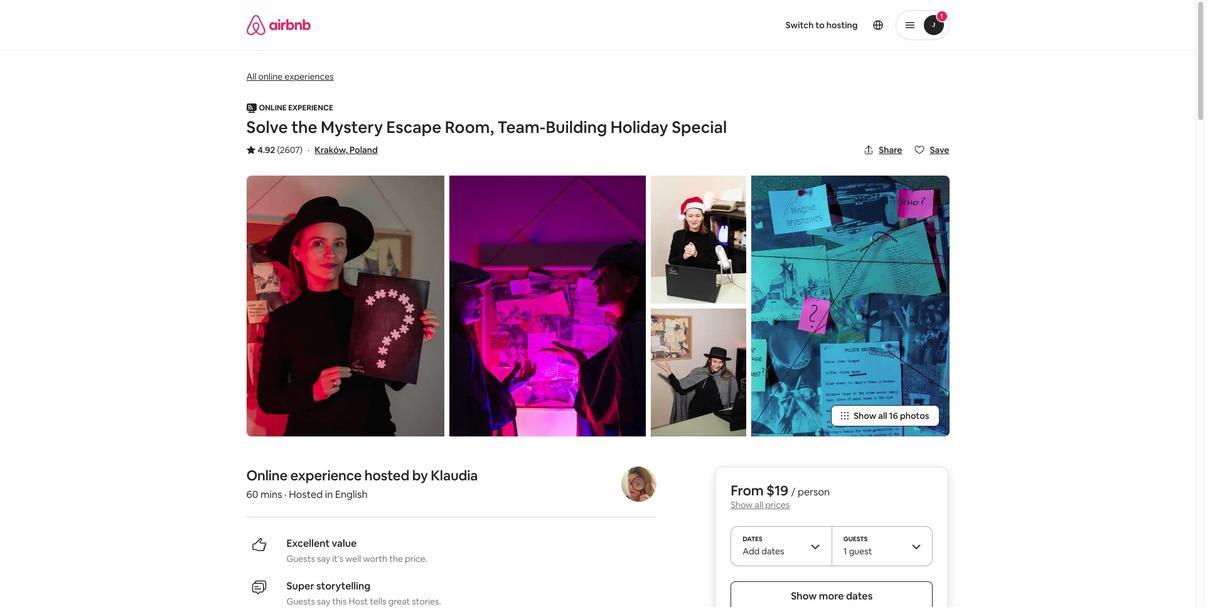 Task type: vqa. For each thing, say whether or not it's contained in the screenshot.
the bottommost ONLY
no



Task type: describe. For each thing, give the bounding box(es) containing it.
great
[[388, 596, 410, 608]]

more
[[819, 590, 844, 603]]

stories.
[[412, 596, 441, 608]]

switch to hosting link
[[778, 12, 865, 38]]

team-
[[497, 117, 546, 138]]

$19
[[766, 482, 788, 500]]

0 vertical spatial ·
[[308, 144, 310, 156]]

dates add dates
[[743, 535, 784, 557]]

solve the mystery escape room, team-building holiday special
[[246, 117, 727, 138]]

person
[[798, 486, 830, 499]]

online
[[246, 467, 288, 485]]

hosted
[[289, 488, 323, 501]]

hosted
[[364, 467, 409, 485]]

online experience hosted by klaudia 60 mins · hosted in english
[[246, 467, 478, 501]]

holiday
[[611, 117, 668, 138]]

tells
[[370, 596, 386, 608]]

all inside the from $19 / person show all prices
[[755, 500, 763, 511]]

well
[[345, 554, 361, 565]]

this
[[332, 596, 347, 608]]

0 vertical spatial all
[[878, 410, 887, 422]]

english
[[335, 488, 368, 501]]

16
[[889, 410, 898, 422]]

1 inside guests 1 guest
[[843, 546, 847, 557]]

1 inside 1 'dropdown button'
[[940, 12, 943, 20]]

online experience
[[259, 103, 333, 113]]

experience
[[290, 467, 362, 485]]

prices
[[765, 500, 790, 511]]

say for value
[[317, 554, 330, 565]]

super
[[287, 580, 314, 593]]

kraków, poland link
[[315, 144, 378, 156]]

profile element
[[613, 0, 949, 50]]

hosting
[[826, 19, 858, 31]]

show all 16 photos
[[854, 410, 929, 422]]

show all prices button
[[731, 500, 790, 511]]

room,
[[445, 117, 494, 138]]

show more dates link
[[731, 582, 933, 608]]

price.
[[405, 554, 427, 565]]

worth
[[363, 554, 387, 565]]

· inside online experience hosted by klaudia 60 mins · hosted in english
[[284, 488, 287, 501]]

excellent value guests say it's well worth the price.
[[287, 537, 427, 565]]

in
[[325, 488, 333, 501]]

mins
[[260, 488, 282, 501]]

(2607)
[[277, 144, 303, 156]]

dates for show more dates
[[846, 590, 873, 603]]

guests for excellent value
[[287, 554, 315, 565]]

special
[[672, 117, 727, 138]]

/
[[791, 486, 795, 499]]

switch
[[786, 19, 814, 31]]

escape
[[386, 117, 441, 138]]

to
[[816, 19, 825, 31]]

share
[[879, 144, 902, 156]]

from
[[731, 482, 764, 500]]



Task type: locate. For each thing, give the bounding box(es) containing it.
1 horizontal spatial the
[[389, 554, 403, 565]]

all online experiences
[[246, 71, 334, 82]]

0 horizontal spatial 1
[[843, 546, 847, 557]]

add
[[743, 546, 760, 557]]

2 say from the top
[[317, 596, 330, 608]]

1 vertical spatial show
[[731, 500, 753, 511]]

guests inside guests 1 guest
[[843, 535, 868, 544]]

·
[[308, 144, 310, 156], [284, 488, 287, 501]]

value
[[332, 537, 357, 550]]

1 vertical spatial say
[[317, 596, 330, 608]]

dates
[[762, 546, 784, 557], [846, 590, 873, 603]]

0 vertical spatial guests
[[843, 535, 868, 544]]

show
[[854, 410, 876, 422], [731, 500, 753, 511], [791, 590, 817, 603]]

switch to hosting
[[786, 19, 858, 31]]

1 vertical spatial ·
[[284, 488, 287, 501]]

all online experiences link
[[246, 70, 334, 83]]

we have special games for holiday / christmas season! image
[[651, 176, 746, 304], [651, 176, 746, 304]]

show all 16 photos link
[[831, 405, 939, 427]]

0 vertical spatial show
[[854, 410, 876, 422]]

2 vertical spatial guests
[[287, 596, 315, 608]]

all
[[878, 410, 887, 422], [755, 500, 763, 511]]

1 vertical spatial dates
[[846, 590, 873, 603]]

show more dates
[[791, 590, 873, 603]]

photos
[[900, 410, 929, 422]]

1 vertical spatial 1
[[843, 546, 847, 557]]

the left price.
[[389, 554, 403, 565]]

share button
[[859, 139, 907, 161]]

experience cover photo image
[[246, 176, 444, 437], [246, 176, 444, 437]]

guests down super
[[287, 596, 315, 608]]

say inside super storytelling guests say this host tells great stories.
[[317, 596, 330, 608]]

1
[[940, 12, 943, 20], [843, 546, 847, 557]]

the down experience on the top left of the page
[[291, 117, 317, 138]]

show inside the from $19 / person show all prices
[[731, 500, 753, 511]]

1 vertical spatial guests
[[287, 554, 315, 565]]

storytelling
[[316, 580, 371, 593]]

show left '16'
[[854, 410, 876, 422]]

save
[[930, 144, 949, 156]]

dates inside "dates add dates"
[[762, 546, 784, 557]]

experiences
[[285, 71, 334, 82]]

it's
[[332, 554, 343, 565]]

show left prices
[[731, 500, 753, 511]]

learn more about the host, klaudia. image
[[621, 467, 656, 502], [621, 467, 656, 502]]

· kraków, poland
[[308, 144, 378, 156]]

save button
[[910, 139, 954, 161]]

discussions and communication are the core of our games! image
[[449, 176, 646, 437], [449, 176, 646, 437]]

1 horizontal spatial dates
[[846, 590, 873, 603]]

solve
[[246, 117, 288, 138]]

guest
[[849, 546, 872, 557]]

building
[[546, 117, 607, 138]]

by klaudia
[[412, 467, 478, 485]]

4.92 (2607)
[[258, 144, 303, 156]]

guests up guest
[[843, 535, 868, 544]]

1 horizontal spatial 1
[[940, 12, 943, 20]]

1 horizontal spatial ·
[[308, 144, 310, 156]]

say inside the excellent value guests say it's well worth the price.
[[317, 554, 330, 565]]

guests down excellent
[[287, 554, 315, 565]]

dates right add
[[762, 546, 784, 557]]

0 horizontal spatial the
[[291, 117, 317, 138]]

experience
[[288, 103, 333, 113]]

0 horizontal spatial all
[[755, 500, 763, 511]]

show for show more dates
[[791, 590, 817, 603]]

0 horizontal spatial ·
[[284, 488, 287, 501]]

1 horizontal spatial show
[[791, 590, 817, 603]]

host
[[349, 596, 368, 608]]

0 vertical spatial dates
[[762, 546, 784, 557]]

from $19 / person show all prices
[[731, 482, 830, 511]]

our hosts have great energy and storytelling skills :) image
[[651, 309, 746, 437], [651, 309, 746, 437]]

the inside the excellent value guests say it's well worth the price.
[[389, 554, 403, 565]]

1 button
[[895, 10, 949, 40]]

poland
[[350, 144, 378, 156]]

say
[[317, 554, 330, 565], [317, 596, 330, 608]]

mystery
[[321, 117, 383, 138]]

dates
[[743, 535, 762, 544]]

all
[[246, 71, 256, 82]]

say left 'this'
[[317, 596, 330, 608]]

2 vertical spatial show
[[791, 590, 817, 603]]

show left more
[[791, 590, 817, 603]]

the
[[291, 117, 317, 138], [389, 554, 403, 565]]

· right (2607)
[[308, 144, 310, 156]]

say for storytelling
[[317, 596, 330, 608]]

0 vertical spatial 1
[[940, 12, 943, 20]]

excellent
[[287, 537, 330, 550]]

2 horizontal spatial show
[[854, 410, 876, 422]]

all left '16'
[[878, 410, 887, 422]]

0 vertical spatial say
[[317, 554, 330, 565]]

· right mins
[[284, 488, 287, 501]]

show for show all 16 photos
[[854, 410, 876, 422]]

0 horizontal spatial dates
[[762, 546, 784, 557]]

1 say from the top
[[317, 554, 330, 565]]

0 horizontal spatial show
[[731, 500, 753, 511]]

4.92
[[258, 144, 275, 156]]

all left prices
[[755, 500, 763, 511]]

60
[[246, 488, 258, 501]]

guests inside the excellent value guests say it's well worth the price.
[[287, 554, 315, 565]]

0 vertical spatial the
[[291, 117, 317, 138]]

1 vertical spatial all
[[755, 500, 763, 511]]

guests for super storytelling
[[287, 596, 315, 608]]

dates right more
[[846, 590, 873, 603]]

guests 1 guest
[[843, 535, 872, 557]]

some investigations are more tricky... image
[[751, 176, 949, 437], [751, 176, 949, 437]]

say left it's
[[317, 554, 330, 565]]

1 vertical spatial the
[[389, 554, 403, 565]]

super storytelling guests say this host tells great stories.
[[287, 580, 441, 608]]

guests inside super storytelling guests say this host tells great stories.
[[287, 596, 315, 608]]

guests
[[843, 535, 868, 544], [287, 554, 315, 565], [287, 596, 315, 608]]

online
[[259, 103, 287, 113]]

online
[[258, 71, 283, 82]]

dates for dates add dates
[[762, 546, 784, 557]]

1 horizontal spatial all
[[878, 410, 887, 422]]

kraków,
[[315, 144, 348, 156]]



